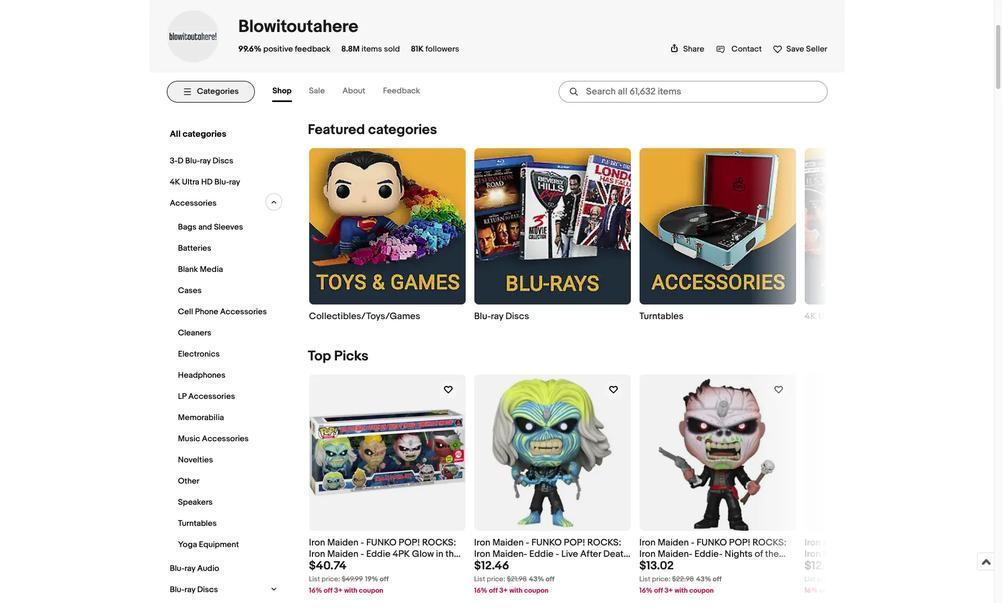 Task type: locate. For each thing, give the bounding box(es) containing it.
0 horizontal spatial ultra
[[182, 177, 199, 187]]

3 3+ from the left
[[664, 587, 673, 596]]

0 horizontal spatial turntables
[[178, 519, 217, 529]]

2 list from the left
[[474, 576, 485, 584]]

coupon inside $40.74 list price: $49.99 19% off 16% off 3+ with coupon
[[359, 587, 383, 596]]

16% for $40.74
[[309, 587, 322, 596]]

music accessories link
[[175, 431, 274, 447]]

99.6% positive feedback
[[238, 44, 330, 54]]

3 pop! from the left
[[729, 538, 750, 549]]

list for $40.74
[[309, 576, 320, 584]]

43% inside $13.02 list price: $22.98 43% off 16% off 3+ with coupon
[[696, 576, 711, 584]]

with down $21.98
[[509, 587, 523, 596]]

followers
[[426, 44, 459, 54]]

16% inside $13.02 list price: $22.98 43% off 16% off 3+ with coupon
[[639, 587, 653, 596]]

all
[[170, 129, 181, 140]]

4 3+ from the left
[[830, 587, 838, 596]]

funko up the live at the right of the page
[[531, 538, 562, 549]]

funko up e
[[862, 538, 892, 549]]

maiden inside iron maiden - funko pop! rocks: iron maiden- eddie- nights of the dead eddie [ne
[[658, 538, 689, 549]]

off down iron maiden - funko pop! rocks: iron maiden- eddie- nights of the dead eddie [ne button
[[713, 576, 722, 584]]

price: inside $40.74 list price: $49.99 19% off 16% off 3+ with coupon
[[322, 576, 340, 584]]

price: for $13.02
[[652, 576, 671, 584]]

list for $12.06
[[805, 576, 816, 584]]

0 vertical spatial blu-ray discs
[[474, 311, 529, 322]]

1 price: from the left
[[322, 576, 340, 584]]

rocks: inside iron maiden - funko pop! rocks: iron maiden - eddie 4pk glow in the dark box set
[[422, 538, 456, 549]]

price: inside $12.06 list price: 16% off 3+ with coupon
[[817, 576, 836, 584]]

maiden- inside iron maiden - funko pop! rocks: iron maiden- eddie- seventh son of seventh son e
[[823, 549, 858, 560]]

funko up 4pk
[[366, 538, 397, 549]]

16% down $12.46
[[474, 587, 487, 596]]

$49.99
[[342, 576, 363, 584]]

list inside $12.46 list price: $21.98 43% off 16% off 3+ with coupon
[[474, 576, 485, 584]]

iron maiden - funko pop! rocks: iron maiden - eddie 4pk glow in the dark box set button
[[309, 538, 465, 571]]

3 with from the left
[[675, 587, 688, 596]]

coupon down e
[[855, 587, 879, 596]]

16% inside $40.74 list price: $49.99 19% off 16% off 3+ with coupon
[[309, 587, 322, 596]]

items
[[362, 44, 382, 54]]

tab list
[[272, 81, 437, 102]]

tab panel
[[167, 111, 961, 604]]

0 vertical spatial son
[[927, 549, 943, 560]]

hd
[[201, 177, 213, 187], [840, 311, 853, 322]]

3 list from the left
[[639, 576, 650, 584]]

1 16% from the left
[[309, 587, 322, 596]]

maiden- inside iron maiden - funko pop! rocks: iron maiden- eddie - live after death eddie [new
[[492, 549, 527, 560]]

blank media
[[178, 265, 223, 275]]

- inside iron maiden - funko pop! rocks: iron maiden- eddie- seventh son of seventh son e
[[856, 538, 860, 549]]

1 horizontal spatial 4k ultra hd blu-ray
[[805, 311, 885, 322]]

4 rocks: from the left
[[918, 538, 952, 549]]

with
[[344, 587, 357, 596], [509, 587, 523, 596], [675, 587, 688, 596], [840, 587, 853, 596]]

dark
[[309, 560, 329, 571]]

coupon down $22.98
[[689, 587, 714, 596]]

1 with from the left
[[344, 587, 357, 596]]

yoga equipment link
[[175, 537, 274, 553]]

discs
[[213, 156, 233, 166], [505, 311, 529, 322], [197, 585, 218, 596]]

price: for $40.74
[[322, 576, 340, 584]]

list for $13.02
[[639, 576, 650, 584]]

3+ for $13.02
[[664, 587, 673, 596]]

16% inside $12.46 list price: $21.98 43% off 16% off 3+ with coupon
[[474, 587, 487, 596]]

coupon down the 19%
[[359, 587, 383, 596]]

1 vertical spatial discs
[[505, 311, 529, 322]]

speakers link
[[175, 495, 274, 511]]

accessories down headphones
[[188, 392, 235, 402]]

3+ down the $49.99 on the left bottom
[[334, 587, 343, 596]]

off down $12.46
[[489, 587, 498, 596]]

2 funko from the left
[[531, 538, 562, 549]]

ray inside blu-ray audio link
[[184, 564, 195, 574]]

3 coupon from the left
[[689, 587, 714, 596]]

0 horizontal spatial hd
[[201, 177, 213, 187]]

3 rocks: from the left
[[753, 538, 787, 549]]

$12.06 list price: 16% off 3+ with coupon
[[805, 560, 879, 596]]

list down $12.06
[[805, 576, 816, 584]]

coupon for $40.74
[[359, 587, 383, 596]]

2 price: from the left
[[487, 576, 505, 584]]

accessories up cleaners 'link'
[[220, 307, 267, 317]]

funko for $13.02
[[697, 538, 727, 549]]

2 43% from the left
[[696, 576, 711, 584]]

43%
[[529, 576, 544, 584], [696, 576, 711, 584]]

1 vertical spatial son
[[841, 560, 857, 571]]

e
[[860, 560, 865, 571]]

list down $12.46
[[474, 576, 485, 584]]

with inside $12.46 list price: $21.98 43% off 16% off 3+ with coupon
[[509, 587, 523, 596]]

maiden
[[327, 538, 358, 549], [492, 538, 524, 549], [658, 538, 689, 549], [823, 538, 854, 549], [327, 549, 358, 560]]

16%
[[309, 587, 322, 596], [474, 587, 487, 596], [639, 587, 653, 596], [805, 587, 818, 596]]

0 vertical spatial discs
[[213, 156, 233, 166]]

4 pop! from the left
[[894, 538, 916, 549]]

equipment
[[199, 540, 239, 550]]

0 vertical spatial 4k ultra hd blu-ray
[[170, 177, 240, 187]]

with inside $13.02 list price: $22.98 43% off 16% off 3+ with coupon
[[675, 587, 688, 596]]

all categories link
[[167, 126, 277, 142]]

accessories inside lp accessories link
[[188, 392, 235, 402]]

picks
[[334, 348, 368, 365]]

Search all 61,632 items field
[[558, 81, 827, 103]]

3 price: from the left
[[652, 576, 671, 584]]

4 with from the left
[[840, 587, 853, 596]]

lp accessories
[[178, 392, 235, 402]]

price: for $12.46
[[487, 576, 505, 584]]

4 list from the left
[[805, 576, 816, 584]]

eddie- up e
[[860, 549, 888, 560]]

funko up [ne
[[697, 538, 727, 549]]

1 horizontal spatial son
[[927, 549, 943, 560]]

accessories up bags
[[170, 198, 217, 209]]

eddie- inside iron maiden - funko pop! rocks: iron maiden- eddie- nights of the dead eddie [ne
[[695, 549, 723, 560]]

4k
[[170, 177, 180, 187], [805, 311, 816, 322]]

audio
[[197, 564, 219, 574]]

list
[[309, 576, 320, 584], [474, 576, 485, 584], [639, 576, 650, 584], [805, 576, 816, 584]]

categories
[[197, 87, 239, 97]]

0 horizontal spatial eddie-
[[695, 549, 723, 560]]

cases
[[178, 286, 202, 296]]

1 horizontal spatial the
[[765, 549, 779, 560]]

with inside $40.74 list price: $49.99 19% off 16% off 3+ with coupon
[[344, 587, 357, 596]]

eddie inside iron maiden - funko pop! rocks: iron maiden- eddie- nights of the dead eddie [ne
[[664, 560, 689, 571]]

1 maiden- from the left
[[492, 549, 527, 560]]

43% for $13.02
[[696, 576, 711, 584]]

1 horizontal spatial of
[[945, 549, 953, 560]]

2 pop! from the left
[[564, 538, 585, 549]]

list inside $40.74 list price: $49.99 19% off 16% off 3+ with coupon
[[309, 576, 320, 584]]

set
[[349, 560, 363, 571]]

of
[[755, 549, 763, 560], [945, 549, 953, 560]]

blu-ray audio link
[[167, 561, 273, 577]]

eddie up $22.98
[[664, 560, 689, 571]]

novelties link
[[175, 453, 274, 468]]

3+ down $22.98
[[664, 587, 673, 596]]

3 funko from the left
[[697, 538, 727, 549]]

$40.74
[[309, 560, 347, 574]]

price: inside $13.02 list price: $22.98 43% off 16% off 3+ with coupon
[[652, 576, 671, 584]]

4 coupon from the left
[[855, 587, 879, 596]]

feedback
[[383, 86, 420, 96]]

pop! inside iron maiden - funko pop! rocks: iron maiden- eddie - live after death eddie [new
[[564, 538, 585, 549]]

0 horizontal spatial the
[[445, 549, 459, 560]]

blu- inside 3-d blu-ray discs 'link'
[[185, 156, 200, 166]]

with inside $12.06 list price: 16% off 3+ with coupon
[[840, 587, 853, 596]]

1 horizontal spatial seventh
[[890, 549, 924, 560]]

1 list from the left
[[309, 576, 320, 584]]

iron maiden - funko pop! rocks: iron maiden- eddie- nights of the dead eddie [ne : quick view image
[[658, 375, 777, 531]]

0 horizontal spatial categories
[[183, 129, 226, 140]]

accessories inside cell phone accessories link
[[220, 307, 267, 317]]

2 coupon from the left
[[524, 587, 549, 596]]

turntables
[[639, 311, 684, 322], [178, 519, 217, 529]]

0 horizontal spatial 4k
[[170, 177, 180, 187]]

2 maiden- from the left
[[658, 549, 692, 560]]

batteries
[[178, 243, 211, 254]]

funko inside iron maiden - funko pop! rocks: iron maiden - eddie 4pk glow in the dark box set
[[366, 538, 397, 549]]

4 price: from the left
[[817, 576, 836, 584]]

43% down [ne
[[696, 576, 711, 584]]

1 horizontal spatial blu-ray discs
[[474, 311, 529, 322]]

bags and sleeves link
[[175, 219, 274, 235]]

0 horizontal spatial blu-ray discs
[[170, 585, 218, 596]]

list down dead
[[639, 576, 650, 584]]

the right nights
[[765, 549, 779, 560]]

rocks: for $13.02
[[753, 538, 787, 549]]

iron
[[309, 538, 325, 549], [474, 538, 490, 549], [639, 538, 656, 549], [805, 538, 821, 549], [309, 549, 325, 560], [474, 549, 490, 560], [639, 549, 656, 560], [805, 549, 821, 560]]

maiden inside iron maiden - funko pop! rocks: iron maiden- eddie - live after death eddie [new
[[492, 538, 524, 549]]

pop! inside iron maiden - funko pop! rocks: iron maiden- eddie- nights of the dead eddie [ne
[[729, 538, 750, 549]]

rocks: inside iron maiden - funko pop! rocks: iron maiden- eddie- seventh son of seventh son e
[[918, 538, 952, 549]]

price: for $12.06
[[817, 576, 836, 584]]

eddie- for [ne
[[695, 549, 723, 560]]

eddie left the live at the right of the page
[[529, 549, 554, 560]]

43% inside $12.46 list price: $21.98 43% off 16% off 3+ with coupon
[[529, 576, 544, 584]]

4 16% from the left
[[805, 587, 818, 596]]

funko inside iron maiden - funko pop! rocks: iron maiden- eddie- nights of the dead eddie [ne
[[697, 538, 727, 549]]

list inside $12.06 list price: 16% off 3+ with coupon
[[805, 576, 816, 584]]

1 eddie- from the left
[[695, 549, 723, 560]]

3+
[[334, 587, 343, 596], [499, 587, 508, 596], [664, 587, 673, 596], [830, 587, 838, 596]]

iron maiden - funko pop! rocks: iron maiden - eddie 4pk glow in the dark box set : quick view image
[[309, 409, 465, 497]]

99.6%
[[238, 44, 261, 54]]

coupon for $12.46
[[524, 587, 549, 596]]

0 horizontal spatial 43%
[[529, 576, 544, 584]]

0 horizontal spatial son
[[841, 560, 857, 571]]

eddie- inside iron maiden - funko pop! rocks: iron maiden- eddie- seventh son of seventh son e
[[860, 549, 888, 560]]

turntables link
[[639, 148, 796, 323], [639, 311, 796, 323], [175, 516, 274, 532]]

coupon down $21.98
[[524, 587, 549, 596]]

off down $12.06
[[819, 587, 828, 596]]

1 horizontal spatial categories
[[368, 122, 437, 139]]

seller
[[806, 44, 827, 54]]

with down iron maiden - funko pop! rocks: iron maiden- eddie- seventh son of seventh son e on the right
[[840, 587, 853, 596]]

1 horizontal spatial hd
[[840, 311, 853, 322]]

funko inside iron maiden - funko pop! rocks: iron maiden- eddie - live after death eddie [new
[[531, 538, 562, 549]]

iron maiden - funko pop! rocks: iron maiden- eddie - live after death eddie [new
[[474, 538, 629, 571]]

0 vertical spatial hd
[[201, 177, 213, 187]]

price: down $13.02 at the right of the page
[[652, 576, 671, 584]]

16% down dead
[[639, 587, 653, 596]]

1 horizontal spatial maiden-
[[658, 549, 692, 560]]

3 16% from the left
[[639, 587, 653, 596]]

maiden inside iron maiden - funko pop! rocks: iron maiden- eddie- seventh son of seventh son e
[[823, 538, 854, 549]]

1 horizontal spatial turntables
[[639, 311, 684, 322]]

1 horizontal spatial eddie-
[[860, 549, 888, 560]]

coupon inside $12.46 list price: $21.98 43% off 16% off 3+ with coupon
[[524, 587, 549, 596]]

list inside $13.02 list price: $22.98 43% off 16% off 3+ with coupon
[[639, 576, 650, 584]]

the right in
[[445, 549, 459, 560]]

1 funko from the left
[[366, 538, 397, 549]]

3+ inside $40.74 list price: $49.99 19% off 16% off 3+ with coupon
[[334, 587, 343, 596]]

bags and sleeves
[[178, 222, 243, 233]]

3+ down $21.98
[[499, 587, 508, 596]]

iron maiden - funko pop! rocks: iron maiden- eddie - live after death eddie [new : quick view image
[[491, 375, 614, 531]]

in
[[436, 549, 443, 560]]

1 vertical spatial blu-ray discs
[[170, 585, 218, 596]]

lp accessories link
[[175, 389, 274, 405]]

off right the 19%
[[380, 576, 389, 584]]

1 horizontal spatial 4k
[[805, 311, 816, 322]]

coupon inside $12.06 list price: 16% off 3+ with coupon
[[855, 587, 879, 596]]

rocks: inside iron maiden - funko pop! rocks: iron maiden- eddie - live after death eddie [new
[[587, 538, 621, 549]]

2 with from the left
[[509, 587, 523, 596]]

feedback
[[295, 44, 330, 54]]

3+ inside $12.46 list price: $21.98 43% off 16% off 3+ with coupon
[[499, 587, 508, 596]]

pop! for $13.02
[[729, 538, 750, 549]]

music
[[178, 434, 200, 444]]

8.8m
[[341, 44, 360, 54]]

eddie- up [ne
[[695, 549, 723, 560]]

3+ inside $13.02 list price: $22.98 43% off 16% off 3+ with coupon
[[664, 587, 673, 596]]

price: down $12.06
[[817, 576, 836, 584]]

categories down feedback
[[368, 122, 437, 139]]

1 rocks: from the left
[[422, 538, 456, 549]]

16% down dark
[[309, 587, 322, 596]]

2 eddie- from the left
[[860, 549, 888, 560]]

2 the from the left
[[765, 549, 779, 560]]

memorabilia link
[[175, 410, 274, 426]]

featured
[[308, 122, 365, 139]]

coupon inside $13.02 list price: $22.98 43% off 16% off 3+ with coupon
[[689, 587, 714, 596]]

pop! inside iron maiden - funko pop! rocks: iron maiden - eddie 4pk glow in the dark box set
[[399, 538, 420, 549]]

1 the from the left
[[445, 549, 459, 560]]

4 funko from the left
[[862, 538, 892, 549]]

1 pop! from the left
[[399, 538, 420, 549]]

price:
[[322, 576, 340, 584], [487, 576, 505, 584], [652, 576, 671, 584], [817, 576, 836, 584]]

0 vertical spatial seventh
[[890, 549, 924, 560]]

3-d blu-ray discs link
[[167, 153, 273, 169]]

the
[[445, 549, 459, 560], [765, 549, 779, 560]]

price: down $12.46
[[487, 576, 505, 584]]

tab panel containing featured categories
[[167, 111, 961, 604]]

eddie left 4pk
[[366, 549, 391, 560]]

43% right $21.98
[[529, 576, 544, 584]]

pop! inside iron maiden - funko pop! rocks: iron maiden- eddie- seventh son of seventh son e
[[894, 538, 916, 549]]

pop!
[[399, 538, 420, 549], [564, 538, 585, 549], [729, 538, 750, 549], [894, 538, 916, 549]]

3+ down $12.06
[[830, 587, 838, 596]]

0 horizontal spatial maiden-
[[492, 549, 527, 560]]

1 of from the left
[[755, 549, 763, 560]]

0 vertical spatial ultra
[[182, 177, 199, 187]]

1 coupon from the left
[[359, 587, 383, 596]]

16% down $12.06
[[805, 587, 818, 596]]

maiden- inside iron maiden - funko pop! rocks: iron maiden- eddie- nights of the dead eddie [ne
[[658, 549, 692, 560]]

- for [ne
[[691, 538, 695, 549]]

with for $13.02
[[675, 587, 688, 596]]

$12.46 list price: $21.98 43% off 16% off 3+ with coupon
[[474, 560, 555, 596]]

3 maiden- from the left
[[823, 549, 858, 560]]

iron maiden - funko pop! rocks: iron maiden- eddie - live after death eddie [new button
[[474, 538, 631, 571]]

eddie- for e
[[860, 549, 888, 560]]

accessories down memorabilia link
[[202, 434, 249, 444]]

1 horizontal spatial 43%
[[696, 576, 711, 584]]

categories up 3-d blu-ray discs
[[183, 129, 226, 140]]

1 horizontal spatial ultra
[[818, 311, 838, 322]]

blu-ray discs
[[474, 311, 529, 322], [170, 585, 218, 596]]

2 3+ from the left
[[499, 587, 508, 596]]

with for $12.46
[[509, 587, 523, 596]]

[ne
[[691, 560, 706, 571]]

novelties
[[178, 455, 213, 466]]

2 of from the left
[[945, 549, 953, 560]]

list for $12.46
[[474, 576, 485, 584]]

2 horizontal spatial maiden-
[[823, 549, 858, 560]]

1 3+ from the left
[[334, 587, 343, 596]]

with down $22.98
[[675, 587, 688, 596]]

- inside iron maiden - funko pop! rocks: iron maiden- eddie- nights of the dead eddie [ne
[[691, 538, 695, 549]]

2 rocks: from the left
[[587, 538, 621, 549]]

price: down $40.74
[[322, 576, 340, 584]]

0 horizontal spatial 4k ultra hd blu-ray
[[170, 177, 240, 187]]

price: inside $12.46 list price: $21.98 43% off 16% off 3+ with coupon
[[487, 576, 505, 584]]

0 horizontal spatial seventh
[[805, 560, 839, 571]]

with down the $49.99 on the left bottom
[[344, 587, 357, 596]]

2 collectibles/toys/games link from the top
[[309, 311, 465, 323]]

rocks: inside iron maiden - funko pop! rocks: iron maiden- eddie- nights of the dead eddie [ne
[[753, 538, 787, 549]]

1 collectibles/toys/games link from the top
[[309, 148, 465, 323]]

2 16% from the left
[[474, 587, 487, 596]]

0 horizontal spatial of
[[755, 549, 763, 560]]

1 43% from the left
[[529, 576, 544, 584]]

list down dark
[[309, 576, 320, 584]]



Task type: vqa. For each thing, say whether or not it's contained in the screenshot.
CASES
yes



Task type: describe. For each thing, give the bounding box(es) containing it.
speakers
[[178, 498, 213, 508]]

cleaners link
[[175, 325, 274, 341]]

categories for all categories
[[183, 129, 226, 140]]

ray inside 3-d blu-ray discs 'link'
[[200, 156, 211, 166]]

8.8m items sold
[[341, 44, 400, 54]]

19%
[[365, 576, 378, 584]]

$13.02 list price: $22.98 43% off 16% off 3+ with coupon
[[639, 560, 722, 596]]

0 vertical spatial turntables
[[639, 311, 684, 322]]

blank media link
[[175, 262, 274, 278]]

coupon for $13.02
[[689, 587, 714, 596]]

save seller
[[786, 44, 827, 54]]

$22.98
[[672, 576, 694, 584]]

cell phone accessories
[[178, 307, 267, 317]]

and
[[198, 222, 212, 233]]

3+ for $40.74
[[334, 587, 343, 596]]

rocks: for $40.74
[[422, 538, 456, 549]]

discs inside 'link'
[[213, 156, 233, 166]]

- for dark
[[361, 538, 364, 549]]

the inside iron maiden - funko pop! rocks: iron maiden - eddie 4pk glow in the dark box set
[[445, 549, 459, 560]]

2 vertical spatial discs
[[197, 585, 218, 596]]

- for e
[[856, 538, 860, 549]]

iron maiden - funko pop! rocks: iron maiden - eddie 4pk glow in the dark box set
[[309, 538, 459, 571]]

3-
[[170, 156, 178, 166]]

box
[[331, 560, 347, 571]]

$12.06
[[805, 560, 840, 574]]

0 vertical spatial 4k
[[170, 177, 180, 187]]

collectibles/toys/games
[[309, 311, 420, 322]]

pop! for $12.46
[[564, 538, 585, 549]]

of inside iron maiden - funko pop! rocks: iron maiden- eddie- seventh son of seventh son e
[[945, 549, 953, 560]]

memorabilia
[[178, 413, 224, 423]]

$13.02
[[639, 560, 674, 574]]

1 vertical spatial seventh
[[805, 560, 839, 571]]

3+ for $12.46
[[499, 587, 508, 596]]

cleaners
[[178, 328, 211, 339]]

1 vertical spatial 4k
[[805, 311, 816, 322]]

iron maiden - funko pop! rocks: iron maiden- eddie- nights of the dead eddie [ne button
[[639, 538, 796, 571]]

1 vertical spatial hd
[[840, 311, 853, 322]]

16% inside $12.06 list price: 16% off 3+ with coupon
[[805, 587, 818, 596]]

cell
[[178, 307, 193, 317]]

43% for $12.46
[[529, 576, 544, 584]]

pop! for $40.74
[[399, 538, 420, 549]]

cell phone accessories link
[[175, 304, 274, 320]]

blowitoutahere
[[238, 16, 358, 37]]

contact link
[[716, 44, 762, 54]]

off down $40.74
[[324, 587, 333, 596]]

lp
[[178, 392, 186, 402]]

save
[[786, 44, 804, 54]]

the inside iron maiden - funko pop! rocks: iron maiden- eddie- nights of the dead eddie [ne
[[765, 549, 779, 560]]

other link
[[175, 474, 274, 490]]

blowitoutahere image
[[167, 32, 219, 41]]

d
[[178, 156, 183, 166]]

iron maiden - funko pop! rocks: iron maiden- eddie- nights of the dead eddie [ne
[[639, 538, 787, 571]]

phone
[[195, 307, 218, 317]]

yoga equipment
[[178, 540, 239, 550]]

16% for $13.02
[[639, 587, 653, 596]]

glow
[[412, 549, 434, 560]]

yoga
[[178, 540, 197, 550]]

$40.74 list price: $49.99 19% off 16% off 3+ with coupon
[[309, 560, 389, 596]]

batteries link
[[175, 241, 274, 256]]

maiden for $12.46
[[492, 538, 524, 549]]

media
[[200, 265, 223, 275]]

1 vertical spatial ultra
[[818, 311, 838, 322]]

3+ inside $12.06 list price: 16% off 3+ with coupon
[[830, 587, 838, 596]]

blu-ray audio
[[170, 564, 219, 574]]

contact
[[731, 44, 762, 54]]

1 vertical spatial turntables
[[178, 519, 217, 529]]

[new
[[501, 560, 522, 571]]

maiden- for $13.02
[[658, 549, 692, 560]]

off down iron maiden - funko pop! rocks: iron maiden- eddie - live after death eddie [new
[[546, 576, 555, 584]]

funko inside iron maiden - funko pop! rocks: iron maiden- eddie- seventh son of seventh son e
[[862, 538, 892, 549]]

iron maiden - funko pop! rocks: iron maiden- eddie- seventh son of seventh son e
[[805, 538, 953, 571]]

share button
[[670, 44, 704, 54]]

sold
[[384, 44, 400, 54]]

positive
[[263, 44, 293, 54]]

other
[[178, 477, 199, 487]]

maiden for $13.02
[[658, 538, 689, 549]]

maiden- for $12.46
[[492, 549, 527, 560]]

rocks: for $12.46
[[587, 538, 621, 549]]

blu- inside blu-ray audio link
[[170, 564, 185, 574]]

off inside $12.06 list price: 16% off 3+ with coupon
[[819, 587, 828, 596]]

cases link
[[175, 283, 274, 299]]

death
[[603, 549, 629, 560]]

funko for $12.46
[[531, 538, 562, 549]]

accessories inside music accessories link
[[202, 434, 249, 444]]

electronics
[[178, 349, 220, 360]]

share
[[683, 44, 704, 54]]

all categories
[[170, 129, 226, 140]]

eddie inside iron maiden - funko pop! rocks: iron maiden - eddie 4pk glow in the dark box set
[[366, 549, 391, 560]]

electronics link
[[175, 347, 274, 362]]

off down $13.02 at the right of the page
[[654, 587, 663, 596]]

live
[[561, 549, 578, 560]]

categories for featured categories
[[368, 122, 437, 139]]

headphones
[[178, 371, 225, 381]]

maiden for $40.74
[[327, 538, 358, 549]]

tab list containing shop
[[272, 81, 437, 102]]

music accessories
[[178, 434, 249, 444]]

after
[[580, 549, 601, 560]]

16% for $12.46
[[474, 587, 487, 596]]

$21.98
[[507, 576, 527, 584]]

with for $40.74
[[344, 587, 357, 596]]

4pk
[[393, 549, 410, 560]]

about
[[342, 86, 365, 96]]

funko for $40.74
[[366, 538, 397, 549]]

bags
[[178, 222, 196, 233]]

- for [new
[[526, 538, 529, 549]]

shop
[[272, 86, 292, 96]]

of inside iron maiden - funko pop! rocks: iron maiden- eddie- nights of the dead eddie [ne
[[755, 549, 763, 560]]

accessories inside accessories link
[[170, 198, 217, 209]]

featured categories
[[308, 122, 437, 139]]

accessories link
[[167, 196, 266, 211]]

top picks
[[308, 348, 368, 365]]

1 vertical spatial 4k ultra hd blu-ray
[[805, 311, 885, 322]]

eddie left [new
[[474, 560, 498, 571]]

save seller button
[[773, 42, 827, 54]]

81k followers
[[411, 44, 459, 54]]

top
[[308, 348, 331, 365]]

headphones link
[[175, 368, 274, 384]]



